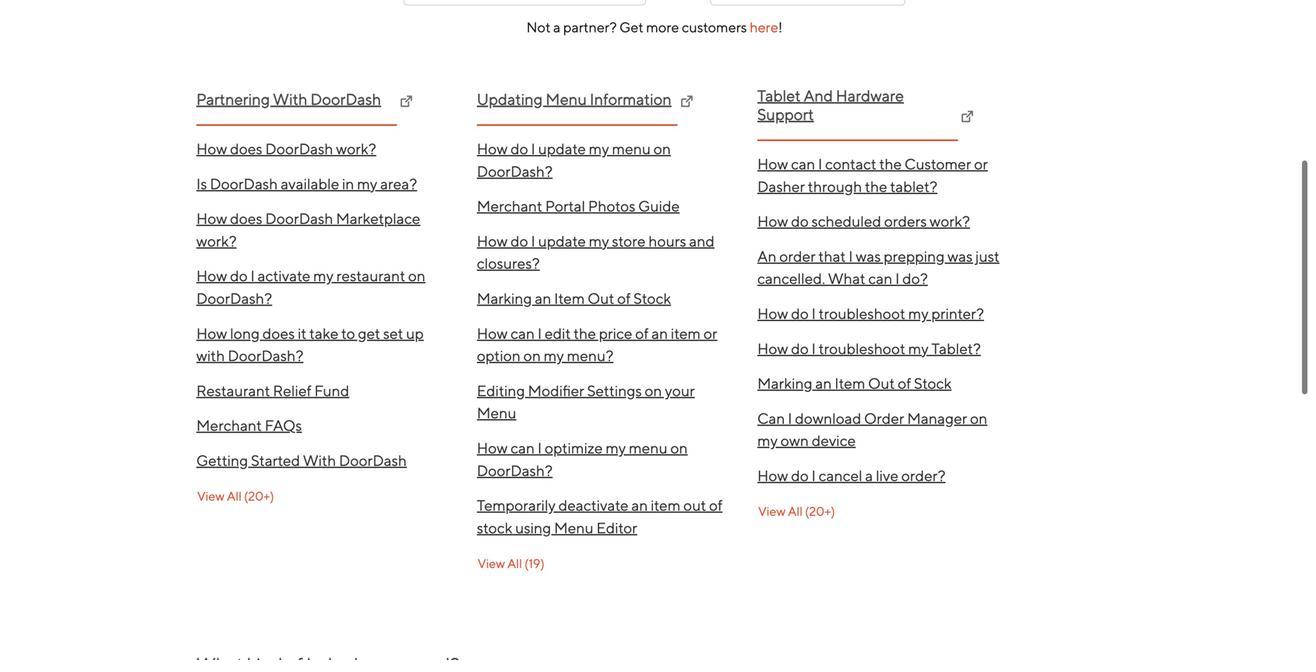 Task type: vqa. For each thing, say whether or not it's contained in the screenshot.


Task type: locate. For each thing, give the bounding box(es) containing it.
0 horizontal spatial item
[[554, 290, 585, 307]]

1 vertical spatial work?
[[930, 212, 970, 230]]

how down the own
[[758, 467, 788, 484]]

customers
[[682, 19, 747, 35]]

doordash? inside how can i optimize my menu on doordash?
[[477, 462, 553, 479]]

view all (20+) button for partnering with doordash
[[196, 484, 275, 508]]

how down is
[[196, 210, 227, 227]]

my for how do i troubleshoot my printer?
[[909, 305, 929, 322]]

modifier
[[528, 382, 584, 399]]

(19)
[[525, 556, 545, 571]]

i inside how do i update my store hours and closures?
[[531, 232, 535, 250]]

temporarily deactivate an item out of stock using menu editor
[[477, 497, 723, 537]]

on right option
[[524, 347, 541, 364]]

can left optimize
[[511, 439, 535, 457]]

information
[[590, 90, 672, 108]]

how inside how do i update my menu on doordash?
[[477, 140, 508, 157]]

1 vertical spatial does
[[230, 210, 262, 227]]

1 horizontal spatial or
[[974, 155, 988, 173]]

i inside how can i contact the customer or dasher through the tablet?
[[818, 155, 823, 173]]

my right optimize
[[606, 439, 626, 457]]

1 vertical spatial item
[[651, 497, 681, 514]]

of right out
[[709, 497, 723, 514]]

all down getting
[[227, 489, 242, 503]]

how do i activate my restaurant on doordash? link
[[196, 259, 447, 316]]

i
[[531, 140, 535, 157], [818, 155, 823, 173], [531, 232, 535, 250], [849, 247, 853, 265], [251, 267, 255, 285], [896, 270, 900, 287], [812, 305, 816, 322], [538, 325, 542, 342], [812, 340, 816, 357], [788, 410, 792, 427], [538, 439, 542, 457], [812, 467, 816, 484]]

an up edit
[[535, 290, 551, 307]]

update for menu
[[538, 140, 586, 157]]

0 horizontal spatial a
[[553, 19, 561, 35]]

temporarily
[[477, 497, 556, 514]]

0 horizontal spatial stock
[[634, 290, 671, 307]]

marking an item out of stock link up order
[[758, 366, 1009, 401]]

1 vertical spatial menu
[[629, 439, 668, 457]]

i right "can"
[[788, 410, 792, 427]]

0 vertical spatial all
[[227, 489, 242, 503]]

2 vertical spatial does
[[263, 325, 295, 342]]

can up dasher at the top right
[[791, 155, 815, 173]]

1 horizontal spatial text default image
[[681, 95, 693, 108]]

view all (20+) button for tablet and hardware support
[[758, 499, 836, 524]]

item up your
[[671, 325, 701, 342]]

2 vertical spatial view
[[478, 556, 505, 571]]

menu inside how can i optimize my menu on doordash?
[[629, 439, 668, 457]]

2 horizontal spatial text default image
[[962, 110, 974, 123]]

do inside how do i update my store hours and closures?
[[511, 232, 528, 250]]

1 horizontal spatial marking an item out of stock
[[758, 375, 952, 392]]

how up an
[[758, 212, 788, 230]]

my inside how do i activate my restaurant on doordash?
[[313, 267, 334, 285]]

view for updating menu information
[[478, 556, 505, 571]]

on inside can i download order manager on my own device
[[970, 410, 988, 427]]

0 vertical spatial marking
[[477, 290, 532, 307]]

an
[[758, 247, 777, 265]]

doordash down the merchant faqs "link"
[[339, 452, 407, 469]]

my down "can"
[[758, 432, 778, 450]]

marking an item out of stock link up price
[[477, 281, 728, 316]]

troubleshoot up how do i troubleshoot my tablet?
[[819, 305, 906, 322]]

order?
[[902, 467, 946, 484]]

how do i troubleshoot my printer?
[[758, 305, 984, 322]]

can for how can i edit the price of an item or option on my menu?
[[511, 325, 535, 342]]

i left optimize
[[538, 439, 542, 457]]

1 horizontal spatial a
[[866, 467, 873, 484]]

2 update from the top
[[538, 232, 586, 250]]

a left "live"
[[866, 467, 873, 484]]

stock down hours
[[634, 290, 671, 307]]

do
[[511, 140, 528, 157], [791, 212, 809, 230], [511, 232, 528, 250], [230, 267, 248, 285], [791, 305, 809, 322], [791, 340, 809, 357], [791, 467, 809, 484]]

getting started with doordash link
[[196, 443, 447, 478]]

i inside can i download order manager on my own device
[[788, 410, 792, 427]]

my inside how can i optimize my menu on doordash?
[[606, 439, 626, 457]]

i inside how do i activate my restaurant on doordash?
[[251, 267, 255, 285]]

can up option
[[511, 325, 535, 342]]

merchant portal photos guide
[[477, 197, 680, 215]]

support
[[758, 105, 814, 124]]

i left edit
[[538, 325, 542, 342]]

with inside getting started with doordash link
[[303, 452, 336, 469]]

1 vertical spatial update
[[538, 232, 586, 250]]

i up closures?
[[531, 232, 535, 250]]

my for how can i optimize my menu on doordash?
[[606, 439, 626, 457]]

item left out
[[651, 497, 681, 514]]

0 vertical spatial with
[[273, 90, 308, 108]]

0 horizontal spatial view all (20+) button
[[196, 484, 275, 508]]

my for how do i update my store hours and closures?
[[589, 232, 609, 250]]

how down cancelled.
[[758, 305, 788, 322]]

with down the merchant faqs "link"
[[303, 452, 336, 469]]

do inside how do i update my menu on doordash?
[[511, 140, 528, 157]]

2 vertical spatial the
[[574, 325, 596, 342]]

do?
[[903, 270, 928, 287]]

marking an item out of stock up edit
[[477, 290, 671, 307]]

1 vertical spatial the
[[865, 178, 888, 195]]

(20+) for tablet and hardware support
[[805, 504, 835, 519]]

can i download order manager on my own device link
[[758, 401, 1009, 458]]

item
[[554, 290, 585, 307], [835, 375, 866, 392]]

my inside how do i update my menu on doordash?
[[589, 140, 609, 157]]

troubleshoot for tablet?
[[819, 340, 906, 357]]

doordash for how does doordash marketplace work?
[[265, 210, 333, 227]]

how up is
[[196, 140, 227, 157]]

menu down editing
[[477, 404, 517, 422]]

does up activate
[[230, 210, 262, 227]]

menu
[[546, 90, 587, 108], [477, 404, 517, 422], [554, 519, 594, 537]]

0 vertical spatial out
[[588, 290, 615, 307]]

how inside how long does it take to get set up with doordash?
[[196, 325, 227, 342]]

does inside how does doordash marketplace work?
[[230, 210, 262, 227]]

doordash?
[[477, 162, 553, 180], [196, 290, 272, 307], [228, 347, 304, 364], [477, 462, 553, 479]]

all
[[227, 489, 242, 503], [788, 504, 803, 519], [508, 556, 522, 571]]

how for how do i activate my restaurant on doordash?
[[196, 267, 227, 285]]

out up price
[[588, 290, 615, 307]]

(20+) down cancel
[[805, 504, 835, 519]]

i inside how do i troubleshoot my printer? link
[[812, 305, 816, 322]]

0 horizontal spatial merchant
[[196, 417, 262, 434]]

merchant faqs
[[196, 417, 302, 434]]

view all (20+) down cancel
[[758, 504, 835, 519]]

i inside how do i cancel a live order? link
[[812, 467, 816, 484]]

order
[[780, 247, 816, 265]]

my down updating menu information link
[[589, 140, 609, 157]]

0 vertical spatial merchant
[[477, 197, 543, 215]]

0 vertical spatial menu
[[612, 140, 651, 157]]

1 vertical spatial stock
[[914, 375, 952, 392]]

my
[[589, 140, 609, 157], [357, 175, 378, 192], [589, 232, 609, 250], [313, 267, 334, 285], [909, 305, 929, 322], [909, 340, 929, 357], [544, 347, 564, 364], [758, 432, 778, 450], [606, 439, 626, 457]]

how for how long does it take to get set up with doordash?
[[196, 325, 227, 342]]

menu
[[612, 140, 651, 157], [629, 439, 668, 457]]

does left it
[[263, 325, 295, 342]]

merchant portal photos guide link
[[477, 189, 728, 224]]

to
[[341, 325, 355, 342]]

troubleshoot for printer?
[[819, 305, 906, 322]]

0 vertical spatial item
[[554, 290, 585, 307]]

how do i activate my restaurant on doordash?
[[196, 267, 426, 307]]

2 vertical spatial work?
[[196, 232, 237, 250]]

marking an item out of stock down how do i troubleshoot my tablet?
[[758, 375, 952, 392]]

doordash? down long at left
[[228, 347, 304, 364]]

0 horizontal spatial view all (20+)
[[197, 489, 274, 503]]

item up edit
[[554, 290, 585, 307]]

1 horizontal spatial view
[[478, 556, 505, 571]]

tablet
[[758, 87, 801, 105]]

menu for how can i optimize my menu on doordash?
[[629, 439, 668, 457]]

0 vertical spatial (20+)
[[244, 489, 274, 503]]

0 horizontal spatial was
[[856, 247, 881, 265]]

device
[[812, 432, 856, 450]]

merchant down restaurant
[[196, 417, 262, 434]]

marking an item out of stock link
[[477, 281, 728, 316], [758, 366, 1009, 401]]

1 troubleshoot from the top
[[819, 305, 906, 322]]

that
[[819, 247, 846, 265]]

0 vertical spatial or
[[974, 155, 988, 173]]

i left activate
[[251, 267, 255, 285]]

faqs
[[265, 417, 302, 434]]

work? inside how does doordash marketplace work?
[[196, 232, 237, 250]]

the for or
[[574, 325, 596, 342]]

how inside how do i activate my restaurant on doordash?
[[196, 267, 227, 285]]

0 vertical spatial the
[[880, 155, 902, 173]]

how can i contact the customer or dasher through the tablet?
[[758, 155, 988, 195]]

1 vertical spatial view
[[758, 504, 786, 519]]

my for how do i update my menu on doordash?
[[589, 140, 609, 157]]

the down contact
[[865, 178, 888, 195]]

the up menu?
[[574, 325, 596, 342]]

marking down closures?
[[477, 290, 532, 307]]

i up through
[[818, 155, 823, 173]]

merchant inside "link"
[[196, 417, 262, 434]]

can for how can i optimize my menu on doordash?
[[511, 439, 535, 457]]

my down do?
[[909, 305, 929, 322]]

view for partnering with doordash
[[197, 489, 225, 503]]

can inside the "how can i edit the price of an item or option on my menu?"
[[511, 325, 535, 342]]

can right what at top
[[869, 270, 893, 287]]

menu inside how do i update my menu on doordash?
[[612, 140, 651, 157]]

update inside how do i update my menu on doordash?
[[538, 140, 586, 157]]

i for how do i update my menu on doordash?
[[531, 140, 535, 157]]

what
[[828, 270, 866, 287]]

i inside the "how can i edit the price of an item or option on my menu?"
[[538, 325, 542, 342]]

stock up manager
[[914, 375, 952, 392]]

or
[[974, 155, 988, 173], [704, 325, 718, 342]]

how up dasher at the top right
[[758, 155, 788, 173]]

2 troubleshoot from the top
[[819, 340, 906, 357]]

2 vertical spatial menu
[[554, 519, 594, 537]]

my inside is doordash available in my area? link
[[357, 175, 378, 192]]

how for how do i update my store hours and closures?
[[477, 232, 508, 250]]

all down how do i cancel a live order?
[[788, 504, 803, 519]]

was
[[856, 247, 881, 265], [948, 247, 973, 265]]

of inside "temporarily deactivate an item out of stock using menu editor"
[[709, 497, 723, 514]]

doordash down the "is doordash available in my area?"
[[265, 210, 333, 227]]

price
[[599, 325, 633, 342]]

was up what at top
[[856, 247, 881, 265]]

menu down editing modifier settings on your menu link
[[629, 439, 668, 457]]

take
[[309, 325, 339, 342]]

out
[[588, 290, 615, 307], [868, 375, 895, 392]]

1 horizontal spatial marking an item out of stock link
[[758, 366, 1009, 401]]

troubleshoot down how do i troubleshoot my printer?
[[819, 340, 906, 357]]

of up order
[[898, 375, 911, 392]]

how up option
[[477, 325, 508, 342]]

0 horizontal spatial marking an item out of stock link
[[477, 281, 728, 316]]

how does doordash marketplace work? link
[[196, 201, 447, 259]]

available
[[281, 175, 339, 192]]

1 vertical spatial menu
[[477, 404, 517, 422]]

1 update from the top
[[538, 140, 586, 157]]

how long does it take to get set up with doordash?
[[196, 325, 424, 364]]

my inside how do i troubleshoot my printer? link
[[909, 305, 929, 322]]

0 vertical spatial item
[[671, 325, 701, 342]]

menu inside editing modifier settings on your menu
[[477, 404, 517, 422]]

how do i cancel a live order?
[[758, 467, 946, 484]]

of inside the "how can i edit the price of an item or option on my menu?"
[[635, 325, 649, 342]]

view all (20+) button down getting
[[196, 484, 275, 508]]

my inside how do i troubleshoot my tablet? link
[[909, 340, 929, 357]]

updating menu information link
[[477, 90, 678, 126]]

can inside how can i contact the customer or dasher through the tablet?
[[791, 155, 815, 173]]

1 horizontal spatial (20+)
[[805, 504, 835, 519]]

2 vertical spatial all
[[508, 556, 522, 571]]

text default image
[[400, 95, 413, 108], [681, 95, 693, 108], [962, 110, 974, 123]]

how inside how does doordash marketplace work?
[[196, 210, 227, 227]]

0 vertical spatial view all (20+)
[[197, 489, 274, 503]]

1 horizontal spatial stock
[[914, 375, 952, 392]]

here link
[[747, 19, 779, 35]]

i down updating
[[531, 140, 535, 157]]

0 vertical spatial stock
[[634, 290, 671, 307]]

the up "tablet?"
[[880, 155, 902, 173]]

0 vertical spatial view
[[197, 489, 225, 503]]

partnering with doordash
[[196, 90, 381, 108]]

0 vertical spatial a
[[553, 19, 561, 35]]

2 horizontal spatial all
[[788, 504, 803, 519]]

item inside the "how can i edit the price of an item or option on my menu?"
[[671, 325, 701, 342]]

how down updating
[[477, 140, 508, 157]]

(20+) for partnering with doordash
[[244, 489, 274, 503]]

2 was from the left
[[948, 247, 973, 265]]

all for tablet and hardware support
[[788, 504, 803, 519]]

my right in
[[357, 175, 378, 192]]

i down how do i troubleshoot my printer?
[[812, 340, 816, 357]]

on left your
[[645, 382, 662, 399]]

1 vertical spatial with
[[303, 452, 336, 469]]

(20+) down started
[[244, 489, 274, 503]]

item inside "temporarily deactivate an item out of stock using menu editor"
[[651, 497, 681, 514]]

through
[[808, 178, 862, 195]]

does for how does doordash marketplace work?
[[230, 210, 262, 227]]

doordash inside how does doordash marketplace work?
[[265, 210, 333, 227]]

my down edit
[[544, 347, 564, 364]]

does down partnering
[[230, 140, 262, 157]]

1 horizontal spatial work?
[[336, 140, 376, 157]]

2 horizontal spatial view
[[758, 504, 786, 519]]

i for how can i contact the customer or dasher through the tablet?
[[818, 155, 823, 173]]

0 horizontal spatial all
[[227, 489, 242, 503]]

1 horizontal spatial merchant
[[477, 197, 543, 215]]

0 horizontal spatial view
[[197, 489, 225, 503]]

with inside partnering with doordash link
[[273, 90, 308, 108]]

1 horizontal spatial marking
[[758, 375, 813, 392]]

1 horizontal spatial was
[[948, 247, 973, 265]]

1 vertical spatial view all (20+)
[[758, 504, 835, 519]]

all for partnering with doordash
[[227, 489, 242, 503]]

the for the
[[880, 155, 902, 173]]

the inside the "how can i edit the price of an item or option on my menu?"
[[574, 325, 596, 342]]

update inside how do i update my store hours and closures?
[[538, 232, 586, 250]]

stock
[[477, 519, 513, 537]]

or inside the "how can i edit the price of an item or option on my menu?"
[[704, 325, 718, 342]]

with
[[273, 90, 308, 108], [303, 452, 336, 469]]

tablet?
[[890, 178, 938, 195]]

view all (19) button
[[477, 551, 545, 576]]

is
[[196, 175, 207, 192]]

doordash? for how can i optimize my menu on doordash?
[[477, 462, 553, 479]]

view down the own
[[758, 504, 786, 519]]

how inside how do i update my store hours and closures?
[[477, 232, 508, 250]]

merchant left the portal
[[477, 197, 543, 215]]

how for how do i cancel a live order?
[[758, 467, 788, 484]]

1 vertical spatial or
[[704, 325, 718, 342]]

doordash? inside how do i update my menu on doordash?
[[477, 162, 553, 180]]

can inside how can i optimize my menu on doordash?
[[511, 439, 535, 457]]

doordash? up temporarily
[[477, 462, 553, 479]]

view all (20+) button down cancel
[[758, 499, 836, 524]]

on right manager
[[970, 410, 988, 427]]

0 vertical spatial marking an item out of stock link
[[477, 281, 728, 316]]

1 vertical spatial out
[[868, 375, 895, 392]]

how inside the "how can i edit the price of an item or option on my menu?"
[[477, 325, 508, 342]]

an up editor
[[632, 497, 648, 514]]

on down your
[[671, 439, 688, 457]]

1 vertical spatial marking
[[758, 375, 813, 392]]

my left tablet?
[[909, 340, 929, 357]]

doordash? up long at left
[[196, 290, 272, 307]]

0 vertical spatial marking an item out of stock
[[477, 290, 671, 307]]

not
[[527, 19, 551, 35]]

view
[[197, 489, 225, 503], [758, 504, 786, 519], [478, 556, 505, 571]]

of
[[617, 290, 631, 307], [635, 325, 649, 342], [898, 375, 911, 392], [709, 497, 723, 514]]

all for updating menu information
[[508, 556, 522, 571]]

i inside how do i update my menu on doordash?
[[531, 140, 535, 157]]

i inside how can i optimize my menu on doordash?
[[538, 439, 542, 457]]

does for how does doordash work?
[[230, 140, 262, 157]]

temporarily deactivate an item out of stock using menu editor link
[[477, 488, 728, 545]]

view all (20+) down getting
[[197, 489, 274, 503]]

printer?
[[932, 305, 984, 322]]

i for how do i activate my restaurant on doordash?
[[251, 267, 255, 285]]

contact
[[825, 155, 877, 173]]

menu down "deactivate" in the left bottom of the page
[[554, 519, 594, 537]]

or inside how can i contact the customer or dasher through the tablet?
[[974, 155, 988, 173]]

how inside how can i contact the customer or dasher through the tablet?
[[758, 155, 788, 173]]

2 horizontal spatial work?
[[930, 212, 970, 230]]

my for how do i troubleshoot my tablet?
[[909, 340, 929, 357]]

how can i optimize my menu on doordash?
[[477, 439, 688, 479]]

0 vertical spatial does
[[230, 140, 262, 157]]

1 vertical spatial merchant
[[196, 417, 262, 434]]

get
[[358, 325, 380, 342]]

1 vertical spatial troubleshoot
[[819, 340, 906, 357]]

a
[[553, 19, 561, 35], [866, 467, 873, 484]]

1 vertical spatial (20+)
[[805, 504, 835, 519]]

how up with
[[196, 325, 227, 342]]

view all (20+) button
[[196, 484, 275, 508], [758, 499, 836, 524]]

all left (19)
[[508, 556, 522, 571]]

0 horizontal spatial out
[[588, 290, 615, 307]]

1 vertical spatial a
[[866, 467, 873, 484]]

doordash? for how do i activate my restaurant on doordash?
[[196, 290, 272, 307]]

view all (20+)
[[197, 489, 274, 503], [758, 504, 835, 519]]

how inside how can i optimize my menu on doordash?
[[477, 439, 508, 457]]

a right not
[[553, 19, 561, 35]]

marking for marking an item out of stock link to the bottom
[[758, 375, 813, 392]]

0 horizontal spatial or
[[704, 325, 718, 342]]

1 horizontal spatial item
[[835, 375, 866, 392]]

0 horizontal spatial text default image
[[400, 95, 413, 108]]

how for how can i edit the price of an item or option on my menu?
[[477, 325, 508, 342]]

0 horizontal spatial (20+)
[[244, 489, 274, 503]]

is doordash available in my area?
[[196, 175, 417, 192]]

do for how do scheduled orders work?
[[791, 212, 809, 230]]

partnering
[[196, 90, 270, 108]]

work? down is
[[196, 232, 237, 250]]

fund
[[314, 382, 349, 399]]

1 vertical spatial all
[[788, 504, 803, 519]]

0 horizontal spatial marking
[[477, 290, 532, 307]]

menu down information
[[612, 140, 651, 157]]

update down updating menu information link
[[538, 140, 586, 157]]

restaurant
[[196, 382, 270, 399]]

was left just
[[948, 247, 973, 265]]

1 horizontal spatial out
[[868, 375, 895, 392]]

how down editing
[[477, 439, 508, 457]]

doordash
[[311, 90, 381, 108], [265, 140, 333, 157], [210, 175, 278, 192], [265, 210, 333, 227], [339, 452, 407, 469]]

merchant for merchant faqs
[[196, 417, 262, 434]]

doordash? inside how do i activate my restaurant on doordash?
[[196, 290, 272, 307]]

with up how does doordash work?
[[273, 90, 308, 108]]

how for how do scheduled orders work?
[[758, 212, 788, 230]]

how do i update my store hours and closures? link
[[477, 224, 728, 281]]

0 vertical spatial update
[[538, 140, 586, 157]]

menu for how do i update my menu on doordash?
[[612, 140, 651, 157]]

doordash up how does doordash work? link
[[311, 90, 381, 108]]

view for tablet and hardware support
[[758, 504, 786, 519]]

updating
[[477, 90, 543, 108]]

on inside the "how can i edit the price of an item or option on my menu?"
[[524, 347, 541, 364]]

an right price
[[652, 325, 668, 342]]

of right price
[[635, 325, 649, 342]]

on up guide
[[654, 140, 671, 157]]

item down how do i troubleshoot my tablet?
[[835, 375, 866, 392]]

a inside how do i cancel a live order? link
[[866, 467, 873, 484]]

0 vertical spatial menu
[[546, 90, 587, 108]]

i left do?
[[896, 270, 900, 287]]

how up "can"
[[758, 340, 788, 357]]

download
[[795, 410, 862, 427]]

my inside how do i update my store hours and closures?
[[589, 232, 609, 250]]

1 horizontal spatial view all (20+)
[[758, 504, 835, 519]]

doordash? up the portal
[[477, 162, 553, 180]]

do inside how do i activate my restaurant on doordash?
[[230, 267, 248, 285]]

my inside can i download order manager on my own device
[[758, 432, 778, 450]]

menu right updating
[[546, 90, 587, 108]]

my inside the "how can i edit the price of an item or option on my menu?"
[[544, 347, 564, 364]]

how for how does doordash marketplace work?
[[196, 210, 227, 227]]

1 horizontal spatial view all (20+) button
[[758, 499, 836, 524]]

store
[[612, 232, 646, 250]]

0 horizontal spatial work?
[[196, 232, 237, 250]]

doordash for how does doordash work?
[[265, 140, 333, 157]]

do for how do i troubleshoot my tablet?
[[791, 340, 809, 357]]

cancel
[[819, 467, 863, 484]]

0 horizontal spatial marking an item out of stock
[[477, 290, 671, 307]]

i left cancel
[[812, 467, 816, 484]]

0 vertical spatial troubleshoot
[[819, 305, 906, 322]]

do for how do i update my menu on doordash?
[[511, 140, 528, 157]]

view down the stock at the left bottom
[[478, 556, 505, 571]]

how left activate
[[196, 267, 227, 285]]

1 horizontal spatial all
[[508, 556, 522, 571]]

i inside how do i troubleshoot my tablet? link
[[812, 340, 816, 357]]



Task type: describe. For each thing, give the bounding box(es) containing it.
do for how do i troubleshoot my printer?
[[791, 305, 809, 322]]

dasher
[[758, 178, 805, 195]]

customer
[[905, 155, 972, 173]]

using
[[515, 519, 551, 537]]

how long does it take to get set up with doordash? link
[[196, 316, 447, 373]]

how do i troubleshoot my tablet? link
[[758, 331, 1009, 366]]

an order that i was prepping was just cancelled. what can i do? link
[[758, 239, 1009, 296]]

does inside how long does it take to get set up with doordash?
[[263, 325, 295, 342]]

cancelled.
[[758, 270, 825, 287]]

how can i contact the customer or dasher through the tablet? link
[[758, 147, 1009, 204]]

more
[[646, 19, 679, 35]]

an up download
[[816, 375, 832, 392]]

marketplace
[[336, 210, 420, 227]]

doordash right is
[[210, 175, 278, 192]]

my for is doordash available in my area?
[[357, 175, 378, 192]]

text default image for partnering with doordash
[[400, 95, 413, 108]]

how for how do i update my menu on doordash?
[[477, 140, 508, 157]]

restaurant
[[337, 267, 405, 285]]

i right the that at the top
[[849, 247, 853, 265]]

photos
[[588, 197, 636, 215]]

work? for how do scheduled orders work?
[[930, 212, 970, 230]]

started
[[251, 452, 300, 469]]

text default image for tablet and hardware support
[[962, 110, 974, 123]]

on inside how do i activate my restaurant on doordash?
[[408, 267, 426, 285]]

menu inside "temporarily deactivate an item out of stock using menu editor"
[[554, 519, 594, 537]]

doordash for partnering with doordash
[[311, 90, 381, 108]]

doordash? for how do i update my menu on doordash?
[[477, 162, 553, 180]]

is doordash available in my area? link
[[196, 166, 447, 201]]

how do i troubleshoot my printer? link
[[758, 296, 1009, 331]]

text default image for updating menu information
[[681, 95, 693, 108]]

how do i update my menu on doordash? link
[[477, 131, 728, 189]]

edit
[[545, 325, 571, 342]]

option
[[477, 347, 521, 364]]

can
[[758, 410, 785, 427]]

prepping
[[884, 247, 945, 265]]

doordash? inside how long does it take to get set up with doordash?
[[228, 347, 304, 364]]

do for how do i cancel a live order?
[[791, 467, 809, 484]]

how for how does doordash work?
[[196, 140, 227, 157]]

can for how can i contact the customer or dasher through the tablet?
[[791, 155, 815, 173]]

portal
[[545, 197, 585, 215]]

in
[[342, 175, 354, 192]]

manager
[[907, 410, 968, 427]]

your
[[665, 382, 695, 399]]

not a partner? get more customers here !
[[527, 19, 783, 35]]

merchant faqs link
[[196, 408, 447, 443]]

on inside editing modifier settings on your menu
[[645, 382, 662, 399]]

restaurant relief fund
[[196, 382, 349, 399]]

editor
[[597, 519, 638, 537]]

view all (20+) for partnering with doordash
[[197, 489, 274, 503]]

merchant for merchant portal photos guide
[[477, 197, 543, 215]]

activate
[[258, 267, 311, 285]]

of up price
[[617, 290, 631, 307]]

updating menu information
[[477, 90, 672, 108]]

i for how can i edit the price of an item or option on my menu?
[[538, 325, 542, 342]]

how does doordash marketplace work?
[[196, 210, 420, 250]]

1 vertical spatial item
[[835, 375, 866, 392]]

marking for topmost marking an item out of stock link
[[477, 290, 532, 307]]

with
[[196, 347, 225, 364]]

closures?
[[477, 255, 540, 272]]

menu?
[[567, 347, 614, 364]]

can inside an order that i was prepping was just cancelled. what can i do?
[[869, 270, 893, 287]]

an order that i was prepping was just cancelled. what can i do?
[[758, 247, 1000, 287]]

set
[[383, 325, 403, 342]]

how do i troubleshoot my tablet?
[[758, 340, 981, 357]]

how for how can i contact the customer or dasher through the tablet?
[[758, 155, 788, 173]]

!
[[779, 19, 783, 35]]

i for how do i troubleshoot my printer?
[[812, 305, 816, 322]]

do for how do i update my store hours and closures?
[[511, 232, 528, 250]]

can i download order manager on my own device
[[758, 410, 988, 450]]

an inside the "how can i edit the price of an item or option on my menu?"
[[652, 325, 668, 342]]

work? for how does doordash marketplace work?
[[196, 232, 237, 250]]

editing
[[477, 382, 525, 399]]

1 was from the left
[[856, 247, 881, 265]]

an inside "temporarily deactivate an item out of stock using menu editor"
[[632, 497, 648, 514]]

on inside how do i update my menu on doordash?
[[654, 140, 671, 157]]

tablet and hardware support link
[[758, 87, 958, 141]]

view all (19)
[[478, 556, 545, 571]]

order
[[864, 410, 905, 427]]

editing modifier settings on your menu link
[[477, 373, 728, 431]]

editing modifier settings on your menu
[[477, 382, 695, 422]]

how does doordash work?
[[196, 140, 376, 157]]

0 vertical spatial work?
[[336, 140, 376, 157]]

1 vertical spatial marking an item out of stock link
[[758, 366, 1009, 401]]

how do i update my store hours and closures?
[[477, 232, 715, 272]]

up
[[406, 325, 424, 342]]

how for how do i troubleshoot my tablet?
[[758, 340, 788, 357]]

menu inside updating menu information link
[[546, 90, 587, 108]]

own
[[781, 432, 809, 450]]

update for store
[[538, 232, 586, 250]]

here
[[750, 19, 779, 35]]

settings
[[587, 382, 642, 399]]

on inside how can i optimize my menu on doordash?
[[671, 439, 688, 457]]

relief
[[273, 382, 312, 399]]

long
[[230, 325, 260, 342]]

how for how do i troubleshoot my printer?
[[758, 305, 788, 322]]

how do i update my menu on doordash?
[[477, 140, 671, 180]]

how can i optimize my menu on doordash? link
[[477, 431, 728, 488]]

how do i cancel a live order? link
[[758, 458, 1009, 493]]

i for how can i optimize my menu on doordash?
[[538, 439, 542, 457]]

tablet and hardware support
[[758, 87, 904, 124]]

1 vertical spatial marking an item out of stock
[[758, 375, 952, 392]]

how for how can i optimize my menu on doordash?
[[477, 439, 508, 457]]

my for how do i activate my restaurant on doordash?
[[313, 267, 334, 285]]

and
[[804, 87, 833, 105]]

orders
[[884, 212, 927, 230]]

i for how do i update my store hours and closures?
[[531, 232, 535, 250]]

do for how do i activate my restaurant on doordash?
[[230, 267, 248, 285]]

getting started with doordash
[[196, 452, 407, 469]]

i for how do i troubleshoot my tablet?
[[812, 340, 816, 357]]

out
[[684, 497, 706, 514]]

restaurant relief fund link
[[196, 373, 447, 408]]

view all (20+) for tablet and hardware support
[[758, 504, 835, 519]]

i for how do i cancel a live order?
[[812, 467, 816, 484]]

partnering with doordash link
[[196, 90, 397, 126]]



